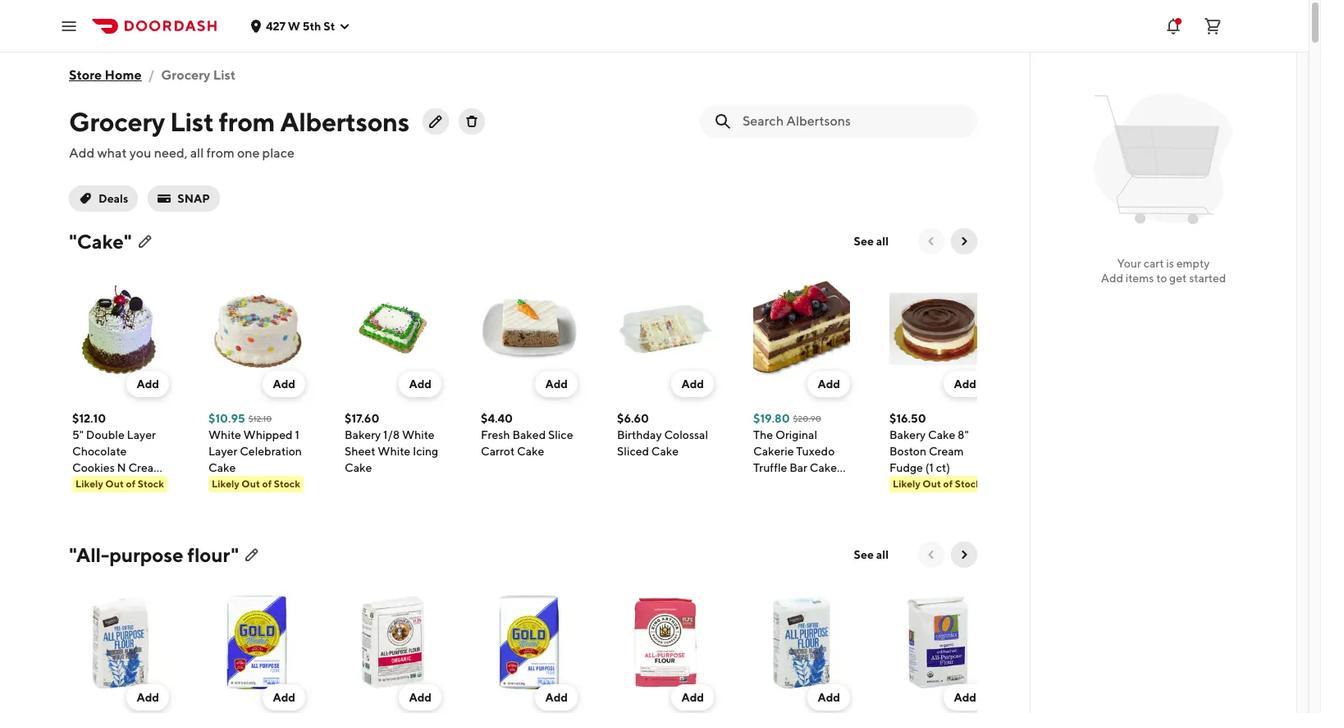 Task type: describe. For each thing, give the bounding box(es) containing it.
bakery for sheet
[[345, 428, 381, 442]]

st
[[324, 19, 335, 32]]

$19.80 $20.90 the original cakerie tuxedo truffle bar cake with fruit (each)
[[754, 412, 839, 491]]

of inside $10.95 $12.10 white whipped 1 layer celebration cake likely out of stock
[[262, 478, 272, 490]]

store home / grocery list
[[69, 67, 236, 83]]

your
[[1118, 257, 1142, 270]]

427 w 5th st
[[266, 19, 335, 32]]

see for "all-purpose flour"
[[854, 548, 874, 561]]

add for signature select pre-sifted all purpose flour (32 oz) 'image'
[[137, 691, 159, 704]]

double
[[86, 428, 125, 442]]

of inside $16.50 bakery cake 8" boston cream fudge (1 ct) likely out of stock
[[944, 478, 953, 490]]

store home link
[[69, 59, 142, 92]]

whipped
[[243, 428, 293, 442]]

add for bakery cake 8" boston cream fudge (1 ct) image
[[954, 378, 977, 391]]

the original cakerie tuxedo truffle bar cake with fruit (each) image
[[754, 281, 850, 378]]

your cart is empty add items to get started
[[1101, 257, 1227, 285]]

$12.10 inside $10.95 $12.10 white whipped 1 layer celebration cake likely out of stock
[[248, 414, 272, 424]]

/
[[148, 67, 155, 83]]

see all button for "all-purpose flour"
[[844, 542, 899, 568]]

purpose
[[109, 543, 184, 566]]

colossal
[[664, 428, 708, 442]]

add inside the your cart is empty add items to get started
[[1101, 272, 1124, 285]]

5"
[[72, 428, 84, 442]]

cake inside the '$6.60 birthday colossal sliced cake'
[[652, 445, 679, 458]]

see all button for "cake"
[[844, 228, 899, 254]]

flour"
[[187, 543, 239, 566]]

cookies
[[72, 461, 115, 474]]

gold medal all purpose flour (2 lb) image
[[208, 594, 305, 691]]

$6.60 birthday colossal sliced cake
[[617, 412, 708, 458]]

store
[[69, 67, 102, 83]]

sliced
[[617, 445, 649, 458]]

birthday
[[617, 428, 662, 442]]

add for gold medal all purpose flour (2 lb) image
[[273, 691, 295, 704]]

$16.50 bakery cake 8" boston cream fudge (1 ct) likely out of stock
[[890, 412, 982, 490]]

place
[[262, 145, 295, 161]]

1 of from the left
[[126, 478, 136, 490]]

cart
[[1144, 257, 1164, 270]]

$4.40 fresh baked slice carrot cake
[[481, 412, 573, 458]]

$6.60
[[617, 412, 649, 425]]

$19.80
[[754, 412, 790, 425]]

what
[[97, 145, 127, 161]]

bakery for boston
[[890, 428, 926, 442]]

snap
[[178, 192, 210, 205]]

king arthur baking company organic artisan all purpose flour (2 lb) image
[[345, 594, 442, 691]]

$20.90
[[793, 414, 821, 424]]

0 vertical spatial all
[[190, 145, 204, 161]]

chocolate
[[72, 445, 127, 458]]

previous image
[[925, 548, 938, 561]]

cake inside $17.60 bakery 1/8 white sheet white icing cake
[[345, 461, 372, 474]]

cake inside $16.50 bakery cake 8" boston cream fudge (1 ct) likely out of stock
[[928, 428, 956, 442]]

add what you need, all from one place
[[69, 145, 295, 161]]

"cake"
[[69, 230, 132, 253]]

likely inside $16.50 bakery cake 8" boston cream fudge (1 ct) likely out of stock
[[893, 478, 921, 490]]

signature select pre-sifted all purpose flour (32 oz) image
[[72, 594, 169, 691]]

ct)
[[936, 461, 951, 474]]

carrot
[[481, 445, 515, 458]]

1 vertical spatial from
[[207, 145, 234, 161]]

bar
[[790, 461, 808, 474]]

white whipped 1 layer celebration cake image
[[208, 281, 305, 378]]

empty retail cart image
[[1087, 82, 1241, 236]]

$10.95 $12.10 white whipped 1 layer celebration cake likely out of stock
[[208, 412, 302, 490]]

fruit
[[779, 478, 804, 491]]

layer inside $12.10 5" double layer chocolate cookies n cream cake
[[127, 428, 156, 442]]

0 vertical spatial grocery
[[161, 67, 210, 83]]

1
[[295, 428, 299, 442]]

out inside $16.50 bakery cake 8" boston cream fudge (1 ct) likely out of stock
[[923, 478, 941, 490]]

w
[[288, 19, 300, 32]]

see all for "cake"
[[854, 235, 889, 248]]

add for fresh baked slice carrot cake image
[[545, 378, 568, 391]]

sheet
[[345, 445, 376, 458]]

1/8
[[383, 428, 400, 442]]

add for the original cakerie tuxedo truffle bar cake with fruit (each) "image"
[[818, 378, 841, 391]]

add for white whipped 1 layer celebration cake image
[[273, 378, 295, 391]]

signature select all purpose pre-sifted flour (5 lb) image
[[754, 594, 850, 691]]

all for "all-purpose flour"
[[876, 548, 889, 561]]

slice
[[548, 428, 573, 442]]

cake inside $12.10 5" double layer chocolate cookies n cream cake
[[72, 478, 100, 491]]

gold medal all purpose flour (5 lb) image
[[481, 594, 578, 691]]

grocery list from albertsons
[[69, 106, 409, 137]]

$10.95
[[208, 412, 245, 425]]

see for "cake"
[[854, 235, 874, 248]]

$4.40
[[481, 412, 513, 425]]

tuxedo
[[796, 445, 835, 458]]

0 vertical spatial list
[[213, 67, 236, 83]]

the
[[754, 428, 773, 442]]

1 likely from the left
[[76, 478, 103, 490]]

celebration
[[240, 445, 302, 458]]

out inside $10.95 $12.10 white whipped 1 layer celebration cake likely out of stock
[[242, 478, 260, 490]]

add for "bakery 1/8 white sheet white icing cake" image
[[409, 378, 432, 391]]



Task type: vqa. For each thing, say whether or not it's contained in the screenshot.


Task type: locate. For each thing, give the bounding box(es) containing it.
2 out from the left
[[242, 478, 260, 490]]

cake inside $19.80 $20.90 the original cakerie tuxedo truffle bar cake with fruit (each)
[[810, 461, 837, 474]]

2 likely from the left
[[212, 478, 240, 490]]

cake down sheet
[[345, 461, 372, 474]]

Search Albertsons search field
[[743, 112, 964, 131]]

$12.10
[[72, 412, 106, 425], [248, 414, 272, 424]]

0 vertical spatial from
[[219, 106, 275, 137]]

icing
[[413, 445, 439, 458]]

3 stock from the left
[[955, 478, 982, 490]]

see all
[[854, 235, 889, 248], [854, 548, 889, 561]]

white down 1/8
[[378, 445, 410, 458]]

1 stock from the left
[[138, 478, 164, 490]]

white up icing
[[402, 428, 435, 442]]

cake down "$10.95"
[[208, 461, 236, 474]]

427
[[266, 19, 286, 32]]

1 vertical spatial see all button
[[844, 542, 899, 568]]

0 horizontal spatial cream
[[128, 461, 164, 474]]

out
[[105, 478, 124, 490], [242, 478, 260, 490], [923, 478, 941, 490]]

original
[[776, 428, 818, 442]]

items
[[1126, 272, 1154, 285]]

from
[[219, 106, 275, 137], [207, 145, 234, 161]]

0 vertical spatial next image
[[958, 235, 971, 248]]

next image for "all-purpose flour"
[[958, 548, 971, 561]]

1 vertical spatial see
[[854, 548, 874, 561]]

is
[[1167, 257, 1175, 270]]

see all left previous image at the top of the page
[[854, 235, 889, 248]]

baked
[[513, 428, 546, 442]]

see left previous icon
[[854, 548, 874, 561]]

with
[[754, 478, 776, 491]]

1 next image from the top
[[958, 235, 971, 248]]

update list image for "all-purpose flour"
[[245, 548, 259, 561]]

of down ct)
[[944, 478, 953, 490]]

(1
[[926, 461, 934, 474]]

out down (1
[[923, 478, 941, 490]]

next image right previous image at the top of the page
[[958, 235, 971, 248]]

cake left 8"
[[928, 428, 956, 442]]

home
[[105, 67, 142, 83]]

get
[[1170, 272, 1187, 285]]

1 vertical spatial update list image
[[245, 548, 259, 561]]

update list image
[[138, 235, 152, 248], [245, 548, 259, 561]]

from up one on the left
[[219, 106, 275, 137]]

see all button
[[844, 228, 899, 254], [844, 542, 899, 568]]

update list image right "cake"
[[138, 235, 152, 248]]

albertsons
[[280, 106, 409, 137]]

fresh
[[481, 428, 510, 442]]

all for "cake"
[[876, 235, 889, 248]]

grocery right the /
[[161, 67, 210, 83]]

2 horizontal spatial stock
[[955, 478, 982, 490]]

0 horizontal spatial of
[[126, 478, 136, 490]]

0 vertical spatial see all button
[[844, 228, 899, 254]]

0 items, open order cart image
[[1203, 16, 1223, 36]]

2 horizontal spatial likely
[[893, 478, 921, 490]]

layer right double on the bottom left of the page
[[127, 428, 156, 442]]

add for king arthur baking company unbleached all-purpose flour (5 lb) image
[[682, 691, 704, 704]]

white
[[208, 428, 241, 442], [402, 428, 435, 442], [378, 445, 410, 458]]

1 horizontal spatial stock
[[274, 478, 300, 490]]

$12.10 inside $12.10 5" double layer chocolate cookies n cream cake
[[72, 412, 106, 425]]

stock
[[138, 478, 164, 490], [274, 478, 300, 490], [955, 478, 982, 490]]

1 vertical spatial all
[[876, 235, 889, 248]]

list up the grocery list from albertsons
[[213, 67, 236, 83]]

fudge
[[890, 461, 923, 474]]

1 vertical spatial grocery
[[69, 106, 165, 137]]

grocery up the what
[[69, 106, 165, 137]]

bakery down $17.60
[[345, 428, 381, 442]]

cake down baked
[[517, 445, 544, 458]]

cakerie
[[754, 445, 794, 458]]

list
[[213, 67, 236, 83], [170, 106, 214, 137]]

see all button left previous icon
[[844, 542, 899, 568]]

$16.50
[[890, 412, 926, 425]]

n
[[117, 461, 126, 474]]

update list image for "cake"
[[138, 235, 152, 248]]

cream inside $16.50 bakery cake 8" boston cream fudge (1 ct) likely out of stock
[[929, 445, 964, 458]]

1 horizontal spatial $12.10
[[248, 414, 272, 424]]

0 horizontal spatial update list image
[[138, 235, 152, 248]]

3 of from the left
[[944, 478, 953, 490]]

5" double layer chocolate cookies n cream cake image
[[72, 281, 169, 378]]

0 vertical spatial layer
[[127, 428, 156, 442]]

(each)
[[806, 478, 839, 491]]

you
[[129, 145, 151, 161]]

cream inside $12.10 5" double layer chocolate cookies n cream cake
[[128, 461, 164, 474]]

cake down 'cookies'
[[72, 478, 100, 491]]

notification bell image
[[1164, 16, 1184, 36]]

"all-
[[69, 543, 109, 566]]

0 vertical spatial see all
[[854, 235, 889, 248]]

"all-purpose flour"
[[69, 543, 239, 566]]

stock inside $16.50 bakery cake 8" boston cream fudge (1 ct) likely out of stock
[[955, 478, 982, 490]]

grocery
[[161, 67, 210, 83], [69, 106, 165, 137]]

1 bakery from the left
[[345, 428, 381, 442]]

1 horizontal spatial bakery
[[890, 428, 926, 442]]

out down celebration
[[242, 478, 260, 490]]

next image
[[958, 235, 971, 248], [958, 548, 971, 561]]

2 next image from the top
[[958, 548, 971, 561]]

bakery down $16.50
[[890, 428, 926, 442]]

1 horizontal spatial cream
[[929, 445, 964, 458]]

see all button left previous image at the top of the page
[[844, 228, 899, 254]]

5th
[[303, 19, 321, 32]]

next image right previous icon
[[958, 548, 971, 561]]

update list image right flour"
[[245, 548, 259, 561]]

cream up ct)
[[929, 445, 964, 458]]

see all for "all-purpose flour"
[[854, 548, 889, 561]]

deals button
[[66, 182, 141, 215], [69, 186, 138, 212]]

snap button
[[145, 182, 223, 215], [148, 186, 220, 212]]

delete list image
[[465, 115, 478, 128]]

from left one on the left
[[207, 145, 234, 161]]

427 w 5th st button
[[250, 19, 352, 32]]

cake inside $10.95 $12.10 white whipped 1 layer celebration cake likely out of stock
[[208, 461, 236, 474]]

of down n
[[126, 478, 136, 490]]

2 of from the left
[[262, 478, 272, 490]]

2 see all button from the top
[[844, 542, 899, 568]]

bakery 1/8 white sheet white icing cake image
[[345, 281, 442, 378]]

2 horizontal spatial of
[[944, 478, 953, 490]]

$17.60 bakery 1/8 white sheet white icing cake
[[345, 412, 439, 474]]

1 see all from the top
[[854, 235, 889, 248]]

cream right n
[[128, 461, 164, 474]]

previous image
[[925, 235, 938, 248]]

1 horizontal spatial update list image
[[245, 548, 259, 561]]

of down celebration
[[262, 478, 272, 490]]

bakery inside $16.50 bakery cake 8" boston cream fudge (1 ct) likely out of stock
[[890, 428, 926, 442]]

all left previous image at the top of the page
[[876, 235, 889, 248]]

likely down "$10.95"
[[212, 478, 240, 490]]

add for o organics organic unbleached all purpose flour (5 lb) image
[[954, 691, 977, 704]]

white down "$10.95"
[[208, 428, 241, 442]]

empty
[[1177, 257, 1210, 270]]

1 horizontal spatial out
[[242, 478, 260, 490]]

add for birthday colossal sliced cake image
[[682, 378, 704, 391]]

1 horizontal spatial of
[[262, 478, 272, 490]]

0 vertical spatial see
[[854, 235, 874, 248]]

1 see all button from the top
[[844, 228, 899, 254]]

king arthur baking company unbleached all-purpose flour (5 lb) image
[[617, 594, 714, 691]]

add for "gold medal all purpose flour (5 lb)" image
[[545, 691, 568, 704]]

3 likely from the left
[[893, 478, 921, 490]]

$12.10 5" double layer chocolate cookies n cream cake
[[72, 412, 164, 491]]

truffle
[[754, 461, 787, 474]]

2 bakery from the left
[[890, 428, 926, 442]]

$12.10 up the whipped
[[248, 414, 272, 424]]

2 see all from the top
[[854, 548, 889, 561]]

deals
[[98, 192, 128, 205]]

2 see from the top
[[854, 548, 874, 561]]

0 horizontal spatial $12.10
[[72, 412, 106, 425]]

birthday colossal sliced cake image
[[617, 281, 714, 378]]

cake up (each)
[[810, 461, 837, 474]]

see
[[854, 235, 874, 248], [854, 548, 874, 561]]

likely out of stock
[[76, 478, 164, 490]]

likely down fudge
[[893, 478, 921, 490]]

0 horizontal spatial layer
[[127, 428, 156, 442]]

$12.10 up the 5" at left bottom
[[72, 412, 106, 425]]

0 vertical spatial cream
[[929, 445, 964, 458]]

2 horizontal spatial out
[[923, 478, 941, 490]]

8"
[[958, 428, 969, 442]]

cake
[[928, 428, 956, 442], [517, 445, 544, 458], [652, 445, 679, 458], [208, 461, 236, 474], [345, 461, 372, 474], [810, 461, 837, 474], [72, 478, 100, 491]]

2 vertical spatial all
[[876, 548, 889, 561]]

all
[[190, 145, 204, 161], [876, 235, 889, 248], [876, 548, 889, 561]]

see left previous image at the top of the page
[[854, 235, 874, 248]]

cake inside $4.40 fresh baked slice carrot cake
[[517, 445, 544, 458]]

1 horizontal spatial likely
[[212, 478, 240, 490]]

1 vertical spatial next image
[[958, 548, 971, 561]]

1 vertical spatial list
[[170, 106, 214, 137]]

0 horizontal spatial likely
[[76, 478, 103, 490]]

cream
[[929, 445, 964, 458], [128, 461, 164, 474]]

of
[[126, 478, 136, 490], [262, 478, 272, 490], [944, 478, 953, 490]]

1 vertical spatial see all
[[854, 548, 889, 561]]

2 stock from the left
[[274, 478, 300, 490]]

1 out from the left
[[105, 478, 124, 490]]

0 horizontal spatial out
[[105, 478, 124, 490]]

one
[[237, 145, 260, 161]]

need,
[[154, 145, 188, 161]]

stock inside $10.95 $12.10 white whipped 1 layer celebration cake likely out of stock
[[274, 478, 300, 490]]

see all left previous icon
[[854, 548, 889, 561]]

likely down 'cookies'
[[76, 478, 103, 490]]

all left previous icon
[[876, 548, 889, 561]]

to
[[1157, 272, 1167, 285]]

o organics organic unbleached all purpose flour (5 lb) image
[[890, 594, 987, 691]]

3 out from the left
[[923, 478, 941, 490]]

bakery cake 8" boston cream fudge (1 ct) image
[[890, 281, 987, 378]]

out down n
[[105, 478, 124, 490]]

add for king arthur baking company organic artisan all purpose flour (2 lb) image
[[409, 691, 432, 704]]

update list image
[[429, 115, 442, 128]]

cake down the colossal
[[652, 445, 679, 458]]

layer down "$10.95"
[[208, 445, 238, 458]]

started
[[1189, 272, 1227, 285]]

add button
[[127, 371, 169, 397], [127, 371, 169, 397], [263, 371, 305, 397], [263, 371, 305, 397], [399, 371, 442, 397], [399, 371, 442, 397], [536, 371, 578, 397], [536, 371, 578, 397], [672, 371, 714, 397], [672, 371, 714, 397], [808, 371, 850, 397], [808, 371, 850, 397], [944, 371, 987, 397], [944, 371, 987, 397], [127, 685, 169, 711], [127, 685, 169, 711], [263, 685, 305, 711], [263, 685, 305, 711], [399, 685, 442, 711], [399, 685, 442, 711], [536, 685, 578, 711], [536, 685, 578, 711], [672, 685, 714, 711], [672, 685, 714, 711], [808, 685, 850, 711], [808, 685, 850, 711], [944, 685, 987, 711], [944, 685, 987, 711]]

add for 5" double layer chocolate cookies n cream cake image at the left of the page
[[137, 378, 159, 391]]

bakery inside $17.60 bakery 1/8 white sheet white icing cake
[[345, 428, 381, 442]]

0 vertical spatial update list image
[[138, 235, 152, 248]]

likely
[[76, 478, 103, 490], [212, 478, 240, 490], [893, 478, 921, 490]]

1 vertical spatial cream
[[128, 461, 164, 474]]

0 horizontal spatial bakery
[[345, 428, 381, 442]]

bakery
[[345, 428, 381, 442], [890, 428, 926, 442]]

fresh baked slice carrot cake image
[[481, 281, 578, 378]]

1 horizontal spatial layer
[[208, 445, 238, 458]]

0 horizontal spatial stock
[[138, 478, 164, 490]]

boston
[[890, 445, 927, 458]]

list up add what you need, all from one place
[[170, 106, 214, 137]]

layer
[[127, 428, 156, 442], [208, 445, 238, 458]]

add
[[69, 145, 95, 161], [1101, 272, 1124, 285], [137, 378, 159, 391], [273, 378, 295, 391], [409, 378, 432, 391], [545, 378, 568, 391], [682, 378, 704, 391], [818, 378, 841, 391], [954, 378, 977, 391], [137, 691, 159, 704], [273, 691, 295, 704], [409, 691, 432, 704], [545, 691, 568, 704], [682, 691, 704, 704], [818, 691, 841, 704], [954, 691, 977, 704]]

1 vertical spatial layer
[[208, 445, 238, 458]]

all right need,
[[190, 145, 204, 161]]

1 see from the top
[[854, 235, 874, 248]]

$17.60
[[345, 412, 380, 425]]

add for "signature select all purpose pre-sifted flour (5 lb)" image
[[818, 691, 841, 704]]

open menu image
[[59, 16, 79, 36]]

white inside $10.95 $12.10 white whipped 1 layer celebration cake likely out of stock
[[208, 428, 241, 442]]

layer inside $10.95 $12.10 white whipped 1 layer celebration cake likely out of stock
[[208, 445, 238, 458]]

next image for "cake"
[[958, 235, 971, 248]]

likely inside $10.95 $12.10 white whipped 1 layer celebration cake likely out of stock
[[212, 478, 240, 490]]



